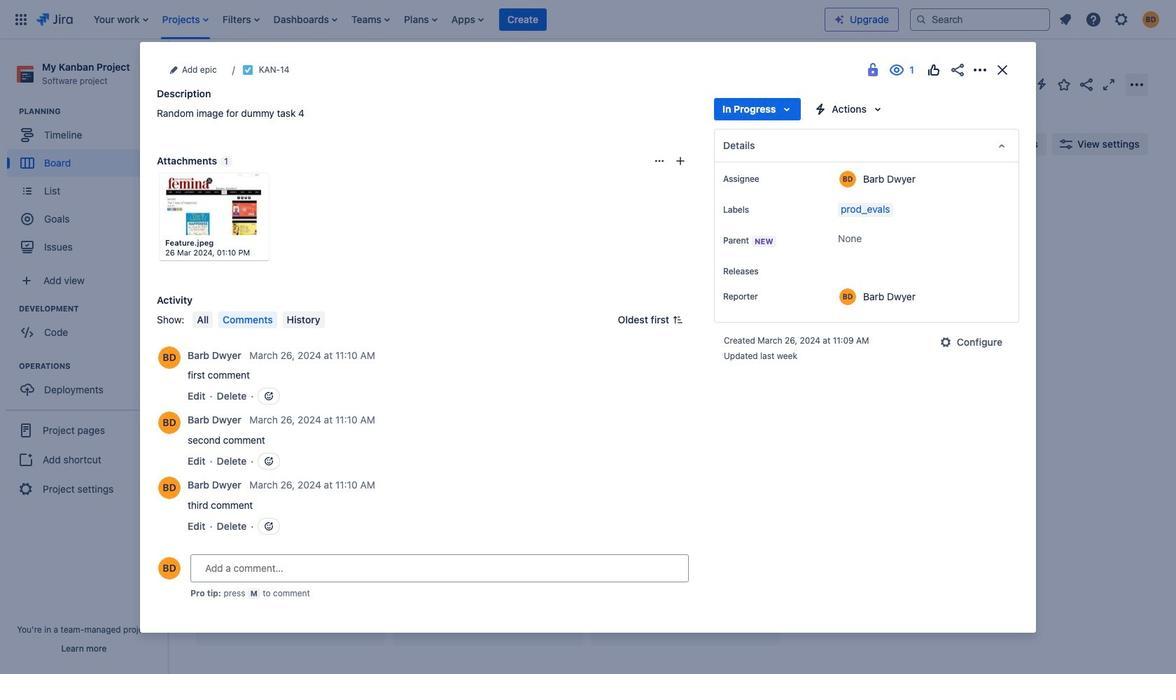 Task type: locate. For each thing, give the bounding box(es) containing it.
1 list item from the left
[[89, 0, 152, 39]]

1 vertical spatial copy link to comment image
[[378, 414, 389, 426]]

2 more information about barb dwyer image from the top
[[158, 477, 181, 499]]

dialog
[[140, 9, 1036, 633]]

enter full screen image
[[1101, 76, 1117, 93]]

add reaction image
[[263, 391, 275, 402], [263, 456, 275, 467]]

add reaction image for third copy link to comment image from the bottom of the page more information about barb dwyer image
[[263, 391, 275, 402]]

goal image
[[21, 213, 34, 226]]

banner
[[0, 0, 1176, 39]]

sidebar element
[[0, 39, 168, 674]]

2 vertical spatial heading
[[19, 361, 167, 372]]

6 list item from the left
[[400, 0, 442, 39]]

copy link to issue image
[[287, 64, 298, 75]]

task image
[[242, 64, 253, 76]]

0 vertical spatial add reaction image
[[263, 391, 275, 402]]

2 add reaction image from the top
[[263, 456, 275, 467]]

more information about barb dwyer image
[[158, 347, 181, 369], [158, 477, 181, 499]]

jira image
[[36, 11, 73, 28], [36, 11, 73, 28]]

0 horizontal spatial more information about barb dwyer image
[[158, 412, 181, 434]]

1 more information about barb dwyer image from the top
[[158, 347, 181, 369]]

3 copy link to comment image from the top
[[378, 480, 389, 491]]

7 list item from the left
[[447, 0, 488, 39]]

0 vertical spatial copy link to comment image
[[378, 349, 389, 361]]

1 horizontal spatial more information about barb dwyer image
[[839, 171, 856, 188]]

0 vertical spatial heading
[[19, 106, 167, 117]]

1 vertical spatial more information about barb dwyer image
[[158, 412, 181, 434]]

1 vertical spatial heading
[[19, 303, 167, 314]]

0 vertical spatial more information about barb dwyer image
[[839, 171, 856, 188]]

heading
[[19, 106, 167, 117], [19, 303, 167, 314], [19, 361, 167, 372]]

0 vertical spatial more information about barb dwyer image
[[158, 347, 181, 369]]

copy link to comment image
[[378, 349, 389, 361], [378, 414, 389, 426], [378, 480, 389, 491]]

2 copy link to comment image from the top
[[378, 414, 389, 426]]

1 add reaction image from the top
[[263, 391, 275, 402]]

2 heading from the top
[[19, 303, 167, 314]]

menu bar
[[190, 312, 327, 328]]

vote options: no one has voted for this issue yet. image
[[925, 62, 942, 78]]

Search this board text field
[[197, 132, 263, 157]]

2 vertical spatial copy link to comment image
[[378, 480, 389, 491]]

1 copy link to comment image from the top
[[378, 349, 389, 361]]

group
[[7, 106, 167, 265], [7, 303, 167, 351], [7, 361, 167, 408], [6, 410, 162, 509]]

1 vertical spatial more information about barb dwyer image
[[158, 477, 181, 499]]

list
[[87, 0, 825, 39], [1053, 7, 1168, 32]]

more information about barb dwyer image
[[839, 171, 856, 188], [158, 412, 181, 434]]

None search field
[[910, 8, 1050, 30]]

more options for attachments image
[[654, 155, 665, 167]]

list item
[[89, 0, 152, 39], [158, 0, 213, 39], [218, 0, 264, 39], [269, 0, 342, 39], [347, 0, 394, 39], [400, 0, 442, 39], [447, 0, 488, 39], [499, 0, 547, 39]]

1 vertical spatial add reaction image
[[263, 456, 275, 467]]



Task type: vqa. For each thing, say whether or not it's contained in the screenshot.
In Progress element
no



Task type: describe. For each thing, give the bounding box(es) containing it.
star kan board image
[[1056, 76, 1073, 93]]

Add a comment… field
[[190, 554, 689, 582]]

download image
[[222, 179, 239, 196]]

0 horizontal spatial list
[[87, 0, 825, 39]]

actions image
[[972, 62, 989, 78]]

details element
[[714, 129, 1019, 162]]

3 heading from the top
[[19, 361, 167, 372]]

3 list item from the left
[[218, 0, 264, 39]]

4 list item from the left
[[269, 0, 342, 39]]

add reaction image for leftmost more information about barb dwyer icon
[[263, 456, 275, 467]]

5 list item from the left
[[347, 0, 394, 39]]

1 horizontal spatial list
[[1053, 7, 1168, 32]]

more information about barb dwyer image for third copy link to comment image from the bottom of the page
[[158, 347, 181, 369]]

more image
[[246, 179, 263, 196]]

primary element
[[8, 0, 825, 39]]

more information about barb dwyer image for 3rd copy link to comment image from the top
[[158, 477, 181, 499]]

to do element
[[207, 192, 244, 202]]

1 heading from the top
[[19, 106, 167, 117]]

add attachment image
[[675, 155, 686, 167]]

add reaction image
[[263, 521, 275, 532]]

close image
[[994, 62, 1011, 78]]

Search field
[[910, 8, 1050, 30]]

search image
[[916, 14, 927, 25]]

2 list item from the left
[[158, 0, 213, 39]]

8 list item from the left
[[499, 0, 547, 39]]



